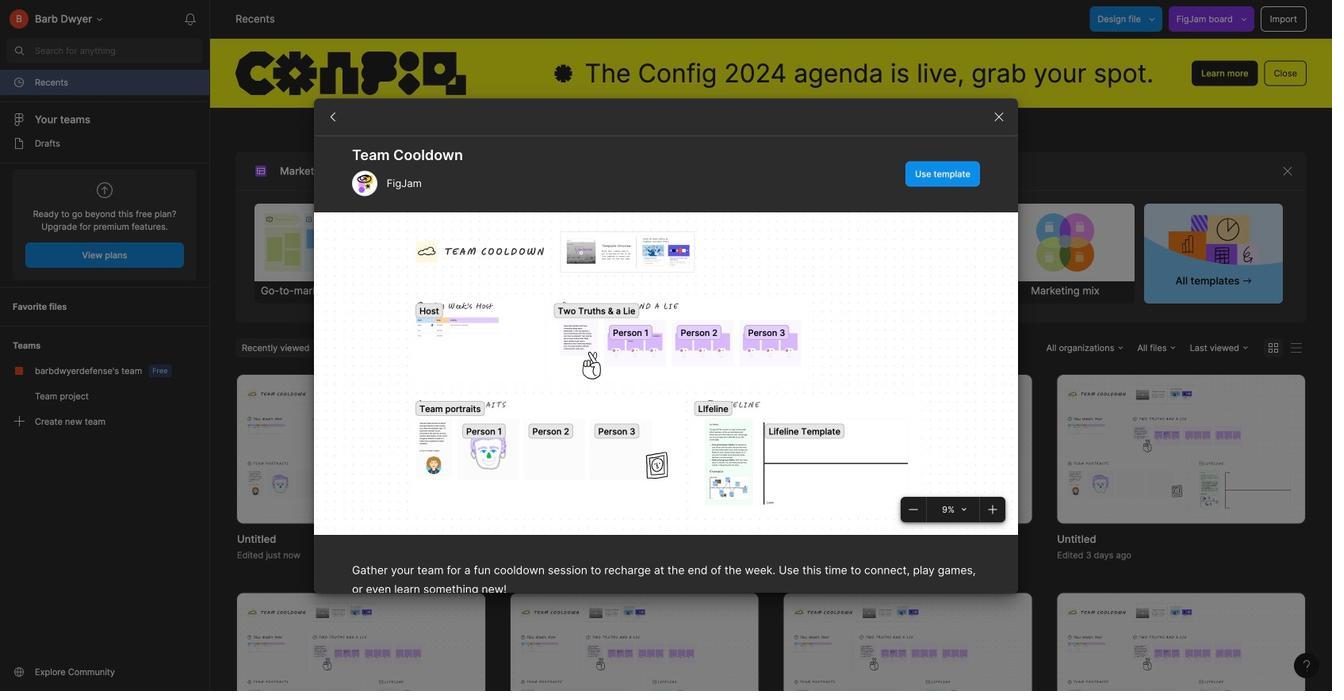Task type: locate. For each thing, give the bounding box(es) containing it.
competitor analysis image
[[551, 204, 690, 282]]

creative brief template image
[[840, 204, 995, 282]]

thumbnail image
[[237, 375, 485, 524], [511, 375, 759, 524], [784, 375, 1032, 524], [1057, 375, 1305, 524], [237, 594, 485, 692], [511, 594, 759, 692], [784, 594, 1032, 692], [1057, 594, 1305, 692]]

social media planner image
[[700, 204, 838, 282]]

dialog
[[314, 98, 1018, 692]]

see all all templates image
[[1169, 214, 1259, 273]]

recent 16 image
[[13, 76, 25, 89]]

grid
[[212, 375, 1331, 692]]

bell 32 image
[[178, 6, 203, 32]]



Task type: vqa. For each thing, say whether or not it's contained in the screenshot.
the recent 16 image
yes



Task type: describe. For each thing, give the bounding box(es) containing it.
marketing mix image
[[996, 204, 1135, 282]]

community 16 image
[[13, 666, 25, 679]]

Search for anything text field
[[35, 44, 203, 57]]

search 32 image
[[6, 38, 32, 63]]

page 16 image
[[13, 137, 25, 150]]

marketing funnel image
[[403, 204, 541, 282]]

select zoom level image
[[962, 508, 967, 512]]

go-to-market (gtm) strategy image
[[255, 204, 393, 282]]



